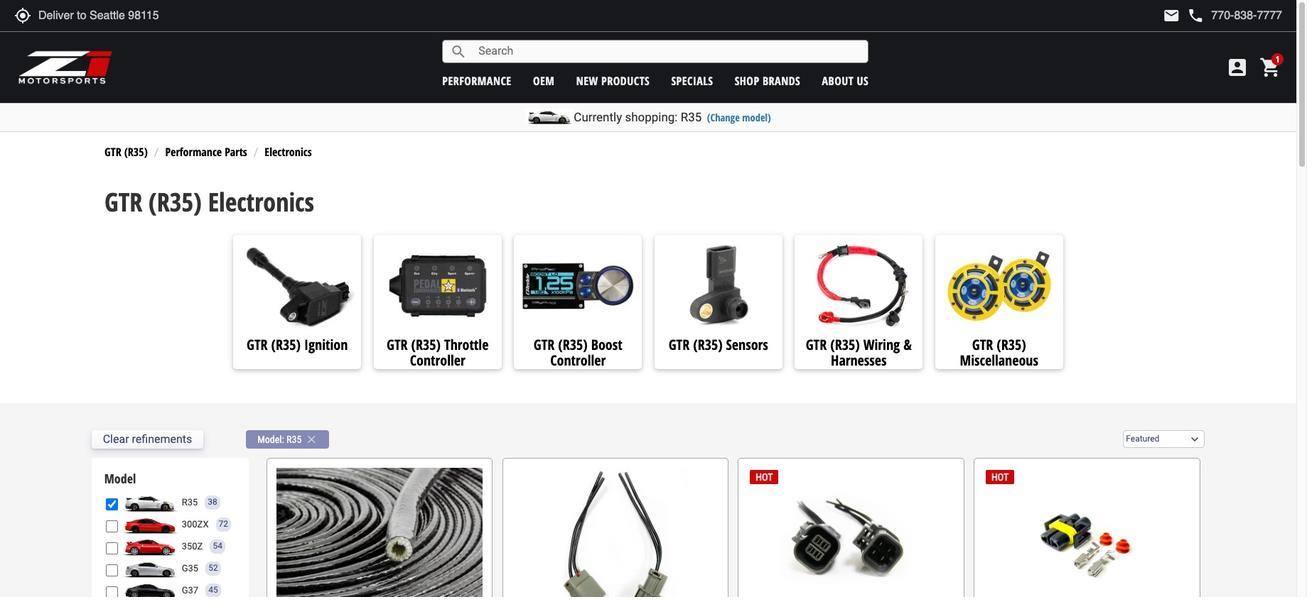 Task type: locate. For each thing, give the bounding box(es) containing it.
gtr inside gtr (r35) boost controller
[[534, 335, 555, 354]]

shop brands link
[[735, 73, 801, 89]]

us
[[857, 73, 869, 89]]

0 vertical spatial electronics
[[265, 144, 312, 160]]

electronics down parts
[[208, 185, 314, 220]]

45
[[208, 586, 218, 596]]

54
[[213, 542, 222, 552]]

search
[[450, 43, 467, 60]]

new products link
[[576, 73, 650, 89]]

None checkbox
[[106, 499, 118, 511], [106, 587, 118, 598], [106, 499, 118, 511], [106, 587, 118, 598]]

shopping_cart link
[[1256, 56, 1283, 79]]

model: r35 close
[[258, 434, 318, 446]]

(r35) inside gtr (r35) throttle controller
[[411, 335, 441, 354]]

gtr inside gtr (r35) wiring & harnesses
[[806, 335, 827, 354]]

nissan 350z z33 2003 2004 2005 2006 2007 2008 2009 vq35de 3.5l revup rev up vq35hr nismo z1 motorsports image
[[121, 538, 178, 557]]

r35
[[681, 110, 702, 124], [287, 434, 302, 446], [182, 497, 198, 508]]

controller for boost
[[551, 351, 606, 370]]

clear refinements
[[103, 433, 192, 447]]

new products
[[576, 73, 650, 89]]

mail
[[1163, 7, 1180, 24]]

controller inside gtr (r35) boost controller
[[551, 351, 606, 370]]

specials
[[672, 73, 713, 89]]

2 horizontal spatial r35
[[681, 110, 702, 124]]

(r35) inside gtr (r35) boost controller
[[558, 335, 588, 354]]

(change
[[707, 111, 740, 124]]

mail phone
[[1163, 7, 1205, 24]]

300zx
[[182, 520, 209, 530]]

currently shopping: r35 (change model)
[[574, 110, 771, 124]]

r35 left (change in the right top of the page
[[681, 110, 702, 124]]

g35
[[182, 564, 198, 574]]

specials link
[[672, 73, 713, 89]]

gtr for gtr (r35) throttle controller
[[387, 335, 408, 354]]

52
[[208, 564, 218, 574]]

miscellaneous
[[960, 351, 1039, 370]]

None checkbox
[[106, 521, 118, 533], [106, 543, 118, 555], [106, 565, 118, 577], [106, 521, 118, 533], [106, 543, 118, 555], [106, 565, 118, 577]]

r35 left close
[[287, 434, 302, 446]]

1 vertical spatial electronics
[[208, 185, 314, 220]]

(r35) for gtr (r35) throttle controller
[[411, 335, 441, 354]]

gtr inside gtr (r35) miscellaneous
[[972, 335, 993, 354]]

gtr (r35) sensors link
[[655, 335, 783, 356]]

electronics link
[[265, 144, 312, 160]]

1 horizontal spatial controller
[[551, 351, 606, 370]]

nissan r35 gtr gt-r awd twin turbo 2009 2010 2011 2012 2013 2014 2015 2016 2017 2018 2019 2020 vr38dett z1 motorsports image
[[121, 494, 178, 513]]

1 vertical spatial r35
[[287, 434, 302, 446]]

z1 motorsports logo image
[[18, 50, 113, 85]]

performance
[[165, 144, 222, 160]]

gtr (r35) wiring & harnesses link
[[795, 335, 923, 370]]

clear refinements button
[[92, 431, 204, 449]]

infiniti g35 coupe sedan v35 v36 skyline 2003 2004 2005 2006 2007 2008 3.5l vq35de revup rev up vq35hr z1 motorsports image
[[121, 560, 178, 579]]

2 controller from the left
[[551, 351, 606, 370]]

gtr (r35) electronics
[[105, 185, 314, 220]]

1 controller from the left
[[410, 351, 465, 370]]

controller
[[410, 351, 465, 370], [551, 351, 606, 370]]

2 vertical spatial r35
[[182, 497, 198, 508]]

&
[[904, 335, 912, 354]]

1 horizontal spatial r35
[[287, 434, 302, 446]]

r35 inside model: r35 close
[[287, 434, 302, 446]]

0 horizontal spatial controller
[[410, 351, 465, 370]]

(r35)
[[124, 144, 148, 160], [149, 185, 202, 220], [271, 335, 301, 354], [411, 335, 441, 354], [558, 335, 588, 354], [693, 335, 723, 354], [831, 335, 860, 354], [997, 335, 1027, 354]]

controller for throttle
[[410, 351, 465, 370]]

performance link
[[442, 73, 512, 89]]

gtr (r35) boost controller link
[[514, 335, 642, 370]]

gtr (r35) link
[[105, 144, 148, 160]]

gtr
[[105, 144, 121, 160], [105, 185, 142, 220], [247, 335, 268, 354], [387, 335, 408, 354], [534, 335, 555, 354], [669, 335, 690, 354], [806, 335, 827, 354], [972, 335, 993, 354]]

gtr for gtr (r35) electronics
[[105, 185, 142, 220]]

r35 up 300zx
[[182, 497, 198, 508]]

performance parts link
[[165, 144, 247, 160]]

electronics
[[265, 144, 312, 160], [208, 185, 314, 220]]

(r35) for gtr (r35)
[[124, 144, 148, 160]]

gtr inside gtr (r35) throttle controller
[[387, 335, 408, 354]]

(r35) for gtr (r35) wiring & harnesses
[[831, 335, 860, 354]]

gtr (r35) miscellaneous link
[[936, 335, 1063, 370]]

(r35) inside gtr (r35) wiring & harnesses
[[831, 335, 860, 354]]

nissan 300zx z32 1990 1991 1992 1993 1994 1995 1996 vg30dett vg30de twin turbo non turbo z1 motorsports image
[[121, 516, 178, 535]]

72
[[219, 520, 228, 530]]

(r35) for gtr (r35) sensors
[[693, 335, 723, 354]]

0 horizontal spatial r35
[[182, 497, 198, 508]]

clear
[[103, 433, 129, 447]]

controller inside gtr (r35) throttle controller
[[410, 351, 465, 370]]

gtr (r35) ignition link
[[233, 335, 361, 356]]

(r35) inside gtr (r35) miscellaneous
[[997, 335, 1027, 354]]

ignition
[[304, 335, 348, 354]]

0 vertical spatial r35
[[681, 110, 702, 124]]

electronics right parts
[[265, 144, 312, 160]]

gtr for gtr (r35) wiring & harnesses
[[806, 335, 827, 354]]

performance parts
[[165, 144, 247, 160]]



Task type: vqa. For each thing, say whether or not it's contained in the screenshot.
shopping_cart
yes



Task type: describe. For each thing, give the bounding box(es) containing it.
throttle
[[444, 335, 489, 354]]

about
[[822, 73, 854, 89]]

refinements
[[132, 433, 192, 447]]

brands
[[763, 73, 801, 89]]

shop brands
[[735, 73, 801, 89]]

gtr for gtr (r35) sensors
[[669, 335, 690, 354]]

(r35) for gtr (r35) electronics
[[149, 185, 202, 220]]

account_box link
[[1223, 56, 1253, 79]]

(change model) link
[[707, 111, 771, 124]]

shopping:
[[625, 110, 678, 124]]

g37
[[182, 586, 198, 596]]

wiring
[[864, 335, 900, 354]]

about us
[[822, 73, 869, 89]]

(r35) for gtr (r35) boost controller
[[558, 335, 588, 354]]

performance
[[442, 73, 512, 89]]

(r35) for gtr (r35) ignition
[[271, 335, 301, 354]]

account_box
[[1226, 56, 1249, 79]]

phone link
[[1188, 7, 1283, 24]]

gtr (r35)
[[105, 144, 148, 160]]

infiniti g37 coupe sedan convertible v36 cv36 hv36 skyline 2008 2009 2010 2011 2012 2013 3.7l vq37vhr z1 motorsports image
[[121, 582, 178, 598]]

gtr (r35) throttle controller link
[[374, 335, 502, 370]]

my_location
[[14, 7, 31, 24]]

new
[[576, 73, 598, 89]]

gtr for gtr (r35) ignition
[[247, 335, 268, 354]]

gtr for gtr (r35) boost controller
[[534, 335, 555, 354]]

38
[[208, 498, 217, 508]]

350z
[[182, 542, 203, 552]]

Search search field
[[467, 41, 868, 63]]

shopping_cart
[[1260, 56, 1283, 79]]

currently
[[574, 110, 622, 124]]

model
[[104, 471, 136, 488]]

boost
[[591, 335, 623, 354]]

parts
[[225, 144, 247, 160]]

mail link
[[1163, 7, 1180, 24]]

close
[[305, 434, 318, 446]]

products
[[602, 73, 650, 89]]

gtr (r35) ignition
[[247, 335, 348, 354]]

model:
[[258, 434, 284, 446]]

phone
[[1188, 7, 1205, 24]]

gtr (r35) miscellaneous
[[960, 335, 1039, 370]]

about us link
[[822, 73, 869, 89]]

gtr for gtr (r35)
[[105, 144, 121, 160]]

(r35) for gtr (r35) miscellaneous
[[997, 335, 1027, 354]]

oem
[[533, 73, 555, 89]]

shop
[[735, 73, 760, 89]]

model)
[[743, 111, 771, 124]]

gtr for gtr (r35) miscellaneous
[[972, 335, 993, 354]]

gtr (r35) sensors
[[669, 335, 768, 354]]

oem link
[[533, 73, 555, 89]]

gtr (r35) boost controller
[[534, 335, 623, 370]]

harnesses
[[831, 351, 887, 370]]

gtr (r35) wiring & harnesses
[[806, 335, 912, 370]]

sensors
[[726, 335, 768, 354]]

gtr (r35) throttle controller
[[387, 335, 489, 370]]



